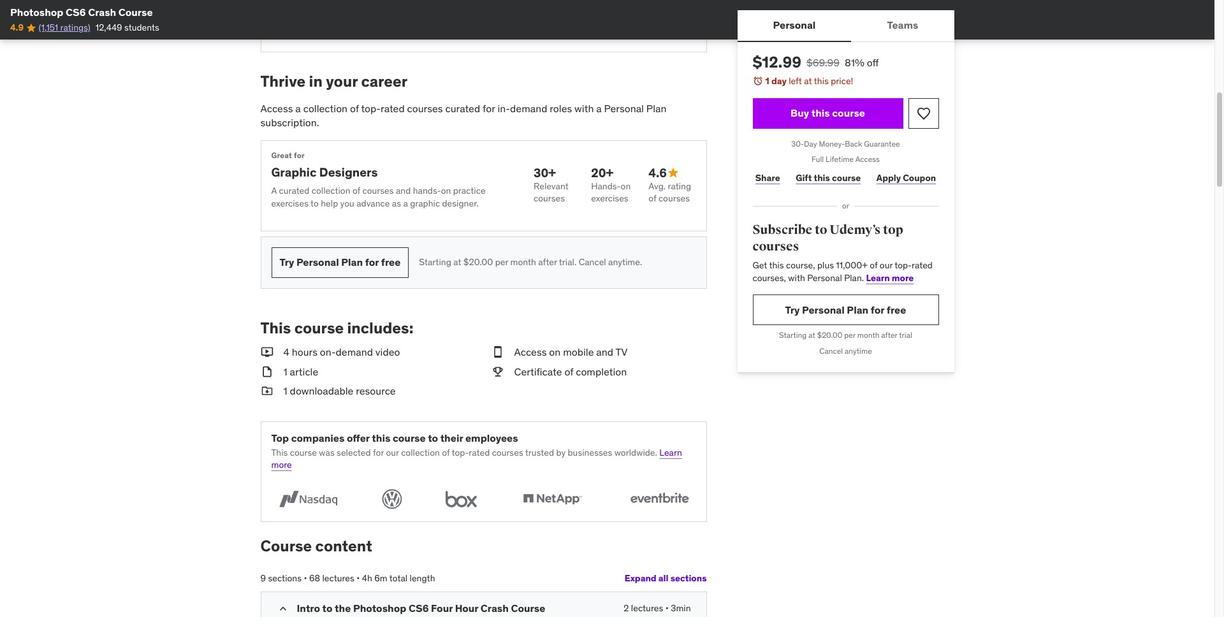 Task type: locate. For each thing, give the bounding box(es) containing it.
1 horizontal spatial and
[[597, 346, 614, 359]]

1 horizontal spatial free
[[887, 304, 907, 316]]

after inside the starting at $20.00 per month after trial cancel anytime
[[882, 331, 898, 340]]

4.6
[[649, 165, 667, 181]]

personal down help
[[297, 256, 339, 269]]

to inside the 'subscribe to udemy's top courses'
[[815, 222, 828, 238]]

learn more link down employees
[[271, 447, 682, 471]]

this for this course includes:
[[261, 318, 291, 338]]

course
[[118, 6, 153, 18], [261, 536, 312, 556], [511, 602, 546, 615]]

0 vertical spatial our
[[880, 260, 893, 271]]

rated inside 'access a collection of top-rated courses curated for in-demand roles with a personal plan subscription.'
[[381, 102, 405, 115]]

our inside get this course, plus 11,000+ of our top-rated courses, with personal plan.
[[880, 260, 893, 271]]

our down top companies offer this course to their employees
[[386, 447, 399, 458]]

ratings)
[[60, 22, 90, 33]]

more for top companies offer this course to their employees
[[271, 460, 292, 471]]

and inside "great for graphic designers a curated collection of courses and hands-on practice exercises to help you advance as a graphic designer."
[[396, 185, 411, 197]]

plus
[[818, 260, 834, 271]]

after for trial.
[[539, 256, 557, 268]]

per inside the thrive in your career element
[[495, 256, 509, 268]]

more down top
[[271, 460, 292, 471]]

1 horizontal spatial more
[[892, 272, 914, 284]]

0 horizontal spatial demand
[[336, 346, 373, 359]]

to left help
[[311, 198, 319, 209]]

0 vertical spatial per
[[495, 256, 509, 268]]

0 vertical spatial try personal plan for free link
[[271, 247, 409, 278]]

top- down top
[[895, 260, 912, 271]]

1 vertical spatial try
[[786, 304, 800, 316]]

tab list
[[738, 10, 955, 42]]

at inside the thrive in your career element
[[454, 256, 462, 268]]

collection down thrive in your career
[[303, 102, 348, 115]]

course left their
[[393, 432, 426, 444]]

access inside 30-day money-back guarantee full lifetime access
[[856, 155, 880, 164]]

includes:
[[347, 318, 414, 338]]

starting down courses,
[[780, 331, 807, 340]]

of inside the avg. rating of courses
[[649, 193, 657, 204]]

avg.
[[649, 180, 666, 192]]

free up 'trial'
[[887, 304, 907, 316]]

try for top try personal plan for free link
[[280, 256, 294, 269]]

0 vertical spatial starting
[[419, 256, 452, 268]]

1 vertical spatial this
[[271, 447, 288, 458]]

try personal plan for free link down you
[[271, 247, 409, 278]]

learn more
[[867, 272, 914, 284], [271, 447, 682, 471]]

you
[[340, 198, 355, 209]]

learn more link
[[867, 272, 914, 284], [271, 447, 682, 471]]

$20.00
[[464, 256, 493, 268], [818, 331, 843, 340]]

20+
[[591, 165, 614, 181]]

1 vertical spatial course
[[261, 536, 312, 556]]

with inside 'access a collection of top-rated courses curated for in-demand roles with a personal plan subscription.'
[[575, 102, 594, 115]]

your
[[326, 71, 358, 91]]

$20.00 inside the thrive in your career element
[[464, 256, 493, 268]]

practice
[[453, 185, 486, 197]]

collection inside 'access a collection of top-rated courses curated for in-demand roles with a personal plan subscription.'
[[303, 102, 348, 115]]

photoshop up (1,151
[[10, 6, 63, 18]]

exercises inside "20+ hands-on exercises"
[[591, 193, 629, 204]]

0 horizontal spatial on
[[441, 185, 451, 197]]

0 vertical spatial more
[[892, 272, 914, 284]]

0 horizontal spatial with
[[575, 102, 594, 115]]

12,449 students
[[96, 22, 159, 33]]

1 horizontal spatial cancel
[[820, 347, 843, 356]]

on right 20+
[[621, 180, 631, 192]]

(1,151
[[39, 22, 58, 33]]

guarantee
[[865, 139, 901, 148]]

top- inside 'access a collection of top-rated courses curated for in-demand roles with a personal plan subscription.'
[[361, 102, 381, 115]]

1 horizontal spatial with
[[789, 272, 806, 284]]

small image left "1 article"
[[261, 365, 273, 379]]

1 horizontal spatial a
[[403, 198, 408, 209]]

on left mobile
[[549, 346, 561, 359]]

of down avg. at the top of the page
[[649, 193, 657, 204]]

(1,151 ratings)
[[39, 22, 90, 33]]

1 horizontal spatial on
[[549, 346, 561, 359]]

curated inside 'access a collection of top-rated courses curated for in-demand roles with a personal plan subscription.'
[[446, 102, 480, 115]]

1 vertical spatial learn more
[[271, 447, 682, 471]]

0 horizontal spatial after
[[539, 256, 557, 268]]

0 horizontal spatial learn more link
[[271, 447, 682, 471]]

0 vertical spatial collection
[[303, 102, 348, 115]]

0 vertical spatial learn more link
[[867, 272, 914, 284]]

get
[[753, 260, 768, 271]]

exercises down a
[[271, 198, 309, 209]]

access up certificate
[[514, 346, 547, 359]]

try inside the thrive in your career element
[[280, 256, 294, 269]]

month left "trial."
[[511, 256, 536, 268]]

top
[[271, 432, 289, 444]]

1 left article
[[284, 365, 288, 378]]

per
[[495, 256, 509, 268], [845, 331, 856, 340]]

0 vertical spatial try personal plan for free
[[280, 256, 401, 269]]

collection inside "great for graphic designers a curated collection of courses and hands-on practice exercises to help you advance as a graphic designer."
[[312, 185, 351, 197]]

per for trial
[[845, 331, 856, 340]]

of inside 'access a collection of top-rated courses curated for in-demand roles with a personal plan subscription.'
[[350, 102, 359, 115]]

courses down relevant
[[534, 193, 565, 204]]

cancel for anytime.
[[579, 256, 606, 268]]

1 vertical spatial access
[[856, 155, 880, 164]]

0 horizontal spatial learn
[[660, 447, 682, 458]]

after
[[539, 256, 557, 268], [882, 331, 898, 340]]

course up back
[[833, 107, 866, 119]]

demand left roles
[[510, 102, 548, 115]]

teams
[[888, 19, 919, 32]]

more
[[892, 272, 914, 284], [271, 460, 292, 471]]

with
[[575, 102, 594, 115], [789, 272, 806, 284]]

cancel left "anytime"
[[820, 347, 843, 356]]

rating
[[668, 180, 692, 192]]

learn more down employees
[[271, 447, 682, 471]]

small image
[[667, 167, 680, 180], [261, 365, 273, 379], [492, 365, 504, 379]]

• left 68
[[304, 573, 307, 584]]

1 vertical spatial learn
[[660, 447, 682, 458]]

alarm image
[[753, 76, 763, 86]]

share button
[[753, 165, 783, 191]]

crash right hour
[[481, 602, 509, 615]]

career
[[361, 71, 408, 91]]

price!
[[831, 75, 854, 87]]

0 vertical spatial top-
[[361, 102, 381, 115]]

four
[[431, 602, 453, 615]]

0 vertical spatial try
[[280, 256, 294, 269]]

2 vertical spatial collection
[[401, 447, 440, 458]]

curated left in-
[[446, 102, 480, 115]]

plan.
[[845, 272, 864, 284]]

more inside "learn more"
[[271, 460, 292, 471]]

collection for designers
[[312, 185, 351, 197]]

•
[[304, 573, 307, 584], [357, 573, 360, 584], [666, 603, 669, 614]]

0 vertical spatial at
[[805, 75, 812, 87]]

1 horizontal spatial $20.00
[[818, 331, 843, 340]]

collection
[[303, 102, 348, 115], [312, 185, 351, 197], [401, 447, 440, 458]]

to left udemy's in the top right of the page
[[815, 222, 828, 238]]

this inside get this course, plus 11,000+ of our top-rated courses, with personal plan.
[[770, 260, 784, 271]]

try personal plan for free link up the starting at $20.00 per month after trial cancel anytime
[[753, 295, 939, 326]]

1 horizontal spatial demand
[[510, 102, 548, 115]]

try personal plan for free link
[[271, 247, 409, 278], [753, 295, 939, 326]]

0 horizontal spatial top-
[[361, 102, 381, 115]]

course up on-
[[294, 318, 344, 338]]

1 vertical spatial after
[[882, 331, 898, 340]]

month inside the starting at $20.00 per month after trial cancel anytime
[[858, 331, 880, 340]]

try personal plan for free
[[280, 256, 401, 269], [786, 304, 907, 316]]

and left tv
[[597, 346, 614, 359]]

lifetime
[[826, 155, 854, 164]]

of down your
[[350, 102, 359, 115]]

courses down subscribe
[[753, 238, 800, 254]]

course down companies at the bottom left of the page
[[290, 447, 317, 458]]

1 right the alarm icon
[[766, 75, 770, 87]]

money-
[[819, 139, 845, 148]]

personal up the starting at $20.00 per month after trial cancel anytime
[[803, 304, 845, 316]]

1 horizontal spatial plan
[[647, 102, 667, 115]]

courses up advance
[[363, 185, 394, 197]]

this right buy on the right top
[[812, 107, 830, 119]]

month for trial
[[858, 331, 880, 340]]

this right offer
[[372, 432, 391, 444]]

0 horizontal spatial try personal plan for free link
[[271, 247, 409, 278]]

curated inside "great for graphic designers a curated collection of courses and hands-on practice exercises to help you advance as a graphic designer."
[[279, 185, 310, 197]]

day
[[804, 139, 818, 148]]

1 horizontal spatial per
[[845, 331, 856, 340]]

2 horizontal spatial access
[[856, 155, 880, 164]]

learn more for top companies offer this course to their employees
[[271, 447, 682, 471]]

0 vertical spatial free
[[381, 256, 401, 269]]

1 vertical spatial curated
[[279, 185, 310, 197]]

volkswagen image
[[378, 487, 406, 512]]

on-
[[320, 346, 336, 359]]

$20.00 inside the starting at $20.00 per month after trial cancel anytime
[[818, 331, 843, 340]]

free down as at the top left of page
[[381, 256, 401, 269]]

0 horizontal spatial per
[[495, 256, 509, 268]]

curated down graphic
[[279, 185, 310, 197]]

0 horizontal spatial a
[[296, 102, 301, 115]]

small image inside the thrive in your career element
[[667, 167, 680, 180]]

tab list containing personal
[[738, 10, 955, 42]]

with down course, at top right
[[789, 272, 806, 284]]

cancel inside the starting at $20.00 per month after trial cancel anytime
[[820, 347, 843, 356]]

0 horizontal spatial •
[[304, 573, 307, 584]]

0 vertical spatial after
[[539, 256, 557, 268]]

a up subscription. at the top left of page
[[296, 102, 301, 115]]

sections right all
[[671, 573, 707, 585]]

try personal plan for free down plan.
[[786, 304, 907, 316]]

1 vertical spatial free
[[887, 304, 907, 316]]

1 vertical spatial at
[[454, 256, 462, 268]]

sections
[[268, 573, 302, 584], [671, 573, 707, 585]]

1 down "1 article"
[[284, 385, 288, 398]]

1 vertical spatial photoshop
[[353, 602, 407, 615]]

starting inside the starting at $20.00 per month after trial cancel anytime
[[780, 331, 807, 340]]

after left 'trial'
[[882, 331, 898, 340]]

this up courses,
[[770, 260, 784, 271]]

1
[[766, 75, 770, 87], [284, 365, 288, 378], [284, 385, 288, 398]]

cancel inside the thrive in your career element
[[579, 256, 606, 268]]

1 vertical spatial lectures
[[631, 603, 664, 614]]

rated inside get this course, plus 11,000+ of our top-rated courses, with personal plan.
[[912, 260, 933, 271]]

top- down career
[[361, 102, 381, 115]]

1 vertical spatial per
[[845, 331, 856, 340]]

0 vertical spatial cancel
[[579, 256, 606, 268]]

1 for 1 day left at this price!
[[766, 75, 770, 87]]

on up the designer.
[[441, 185, 451, 197]]

0 vertical spatial crash
[[88, 6, 116, 18]]

1 horizontal spatial small image
[[492, 365, 504, 379]]

on
[[621, 180, 631, 192], [441, 185, 451, 197], [549, 346, 561, 359]]

1 vertical spatial try personal plan for free
[[786, 304, 907, 316]]

completion
[[576, 365, 627, 378]]

more right plan.
[[892, 272, 914, 284]]

designer.
[[442, 198, 479, 209]]

in-
[[498, 102, 510, 115]]

top
[[883, 222, 904, 238]]

crash up 12,449
[[88, 6, 116, 18]]

2 horizontal spatial rated
[[912, 260, 933, 271]]

access up subscription. at the top left of page
[[261, 102, 293, 115]]

top- down their
[[452, 447, 469, 458]]

sections inside dropdown button
[[671, 573, 707, 585]]

a inside "great for graphic designers a curated collection of courses and hands-on practice exercises to help you advance as a graphic designer."
[[403, 198, 408, 209]]

for right the great
[[294, 150, 305, 160]]

courses inside "great for graphic designers a curated collection of courses and hands-on practice exercises to help you advance as a graphic designer."
[[363, 185, 394, 197]]

cancel for anytime
[[820, 347, 843, 356]]

our
[[880, 260, 893, 271], [386, 447, 399, 458]]

to left the the
[[323, 602, 333, 615]]

learn right plan.
[[867, 272, 890, 284]]

at inside the starting at $20.00 per month after trial cancel anytime
[[809, 331, 816, 340]]

2 vertical spatial top-
[[452, 447, 469, 458]]

lectures right 2
[[631, 603, 664, 614]]

personal up $12.99
[[774, 19, 816, 32]]

thrive in your career
[[261, 71, 408, 91]]

month
[[511, 256, 536, 268], [858, 331, 880, 340]]

for
[[483, 102, 495, 115], [294, 150, 305, 160], [365, 256, 379, 269], [871, 304, 885, 316], [373, 447, 384, 458]]

learn for subscribe to udemy's top courses
[[867, 272, 890, 284]]

after for trial
[[882, 331, 898, 340]]

cancel right "trial."
[[579, 256, 606, 268]]

crash
[[88, 6, 116, 18], [481, 602, 509, 615]]

demand down this course includes:
[[336, 346, 373, 359]]

1 vertical spatial 1
[[284, 365, 288, 378]]

1 vertical spatial and
[[597, 346, 614, 359]]

hour
[[455, 602, 479, 615]]

1 for 1 article
[[284, 365, 288, 378]]

plan inside 'access a collection of top-rated courses curated for in-demand roles with a personal plan subscription.'
[[647, 102, 667, 115]]

for inside "great for graphic designers a curated collection of courses and hands-on practice exercises to help you advance as a graphic designer."
[[294, 150, 305, 160]]

1 horizontal spatial cs6
[[409, 602, 429, 615]]

courses inside the avg. rating of courses
[[659, 193, 690, 204]]

learn more for subscribe to udemy's top courses
[[867, 272, 914, 284]]

0 vertical spatial cs6
[[66, 6, 86, 18]]

exercises inside "great for graphic designers a curated collection of courses and hands-on practice exercises to help you advance as a graphic designer."
[[271, 198, 309, 209]]

cs6 up ratings)
[[66, 6, 86, 18]]

this for this course was selected for our collection of top-rated courses trusted by businesses worldwide.
[[271, 447, 288, 458]]

1 vertical spatial cs6
[[409, 602, 429, 615]]

access down back
[[856, 155, 880, 164]]

learn for top companies offer this course to their employees
[[660, 447, 682, 458]]

0 horizontal spatial rated
[[381, 102, 405, 115]]

try personal plan for free inside the thrive in your career element
[[280, 256, 401, 269]]

collection up help
[[312, 185, 351, 197]]

0 vertical spatial with
[[575, 102, 594, 115]]

starting down graphic
[[419, 256, 452, 268]]

4.9
[[10, 22, 24, 33]]

worldwide.
[[615, 447, 658, 458]]

0 horizontal spatial small image
[[261, 365, 273, 379]]

9
[[261, 573, 266, 584]]

buy this course button
[[753, 98, 904, 129]]

0 vertical spatial rated
[[381, 102, 405, 115]]

1 horizontal spatial rated
[[469, 447, 490, 458]]

this down top
[[271, 447, 288, 458]]

learn more link right plan.
[[867, 272, 914, 284]]

a right as at the top left of page
[[403, 198, 408, 209]]

a
[[296, 102, 301, 115], [597, 102, 602, 115], [403, 198, 408, 209]]

expand all sections button
[[625, 566, 707, 592]]

0 horizontal spatial starting
[[419, 256, 452, 268]]

this inside button
[[812, 107, 830, 119]]

relevant
[[534, 180, 569, 192]]

1 horizontal spatial curated
[[446, 102, 480, 115]]

photoshop down 4h 6m
[[353, 602, 407, 615]]

0 horizontal spatial access
[[261, 102, 293, 115]]

1 article
[[284, 365, 318, 378]]

starting inside the thrive in your career element
[[419, 256, 452, 268]]

courses inside 'access a collection of top-rated courses curated for in-demand roles with a personal plan subscription.'
[[407, 102, 443, 115]]

of down access on mobile and tv
[[565, 365, 574, 378]]

small image for access
[[492, 345, 504, 360]]

1 vertical spatial plan
[[341, 256, 363, 269]]

to
[[311, 198, 319, 209], [815, 222, 828, 238], [428, 432, 438, 444], [323, 602, 333, 615]]

at for starting at $20.00 per month after trial cancel anytime
[[809, 331, 816, 340]]

1 horizontal spatial our
[[880, 260, 893, 271]]

access for access on mobile and tv
[[514, 346, 547, 359]]

cs6 left the four
[[409, 602, 429, 615]]

course up students
[[118, 6, 153, 18]]

starting for starting at $20.00 per month after trial. cancel anytime.
[[419, 256, 452, 268]]

gift this course
[[796, 172, 861, 184]]

hands-
[[413, 185, 441, 197]]

1 horizontal spatial top-
[[452, 447, 469, 458]]

a right roles
[[597, 102, 602, 115]]

personal down plus
[[808, 272, 843, 284]]

0 vertical spatial plan
[[647, 102, 667, 115]]

collection down top companies offer this course to their employees
[[401, 447, 440, 458]]

0 vertical spatial curated
[[446, 102, 480, 115]]

left
[[789, 75, 802, 87]]

personal
[[774, 19, 816, 32], [604, 102, 644, 115], [297, 256, 339, 269], [808, 272, 843, 284], [803, 304, 845, 316]]

month for trial.
[[511, 256, 536, 268]]

and up as at the top left of page
[[396, 185, 411, 197]]

0 horizontal spatial and
[[396, 185, 411, 197]]

2 vertical spatial course
[[511, 602, 546, 615]]

0 vertical spatial this
[[261, 318, 291, 338]]

small image
[[261, 345, 273, 360], [492, 345, 504, 360], [261, 384, 273, 398], [277, 603, 289, 615]]

2
[[624, 603, 629, 614]]

1 vertical spatial more
[[271, 460, 292, 471]]

of right the 11,000+ at the right of the page
[[870, 260, 878, 271]]

per inside the starting at $20.00 per month after trial cancel anytime
[[845, 331, 856, 340]]

• left 4h 6m
[[357, 573, 360, 584]]

1 vertical spatial with
[[789, 272, 806, 284]]

2 vertical spatial plan
[[847, 304, 869, 316]]

0 horizontal spatial more
[[271, 460, 292, 471]]

1 vertical spatial month
[[858, 331, 880, 340]]

subscription.
[[261, 116, 319, 129]]

1 vertical spatial cancel
[[820, 347, 843, 356]]

1 horizontal spatial access
[[514, 346, 547, 359]]

2 lectures • 3min
[[624, 603, 691, 614]]

0 vertical spatial learn
[[867, 272, 890, 284]]

at
[[805, 75, 812, 87], [454, 256, 462, 268], [809, 331, 816, 340]]

with right roles
[[575, 102, 594, 115]]

small image up rating
[[667, 167, 680, 180]]

course up '9'
[[261, 536, 312, 556]]

after inside the thrive in your career element
[[539, 256, 557, 268]]

businesses
[[568, 447, 613, 458]]

subscribe to udemy's top courses
[[753, 222, 904, 254]]

exercises down hands-
[[591, 193, 629, 204]]

2 horizontal spatial on
[[621, 180, 631, 192]]

month inside the thrive in your career element
[[511, 256, 536, 268]]

this up 4
[[261, 318, 291, 338]]

per for trial.
[[495, 256, 509, 268]]

20+ hands-on exercises
[[591, 165, 631, 204]]

this
[[261, 318, 291, 338], [271, 447, 288, 458]]

after left "trial."
[[539, 256, 557, 268]]

30+
[[534, 165, 556, 181]]

0 vertical spatial course
[[118, 6, 153, 18]]

learn right "worldwide." on the right
[[660, 447, 682, 458]]

0 vertical spatial demand
[[510, 102, 548, 115]]

learn inside "learn more"
[[660, 447, 682, 458]]

courses down rating
[[659, 193, 690, 204]]

graphic
[[271, 165, 317, 180]]

lectures right 68
[[322, 573, 355, 584]]

for down top companies offer this course to their employees
[[373, 447, 384, 458]]

0 horizontal spatial try
[[280, 256, 294, 269]]

of up you
[[353, 185, 360, 197]]

great
[[271, 150, 292, 160]]

trusted
[[526, 447, 554, 458]]

learn more right plan.
[[867, 272, 914, 284]]

small image left certificate
[[492, 365, 504, 379]]

0 horizontal spatial our
[[386, 447, 399, 458]]

plan
[[647, 102, 667, 115], [341, 256, 363, 269], [847, 304, 869, 316]]

access inside 'access a collection of top-rated courses curated for in-demand roles with a personal plan subscription.'
[[261, 102, 293, 115]]

2 vertical spatial 1
[[284, 385, 288, 398]]

on inside "great for graphic designers a curated collection of courses and hands-on practice exercises to help you advance as a graphic designer."
[[441, 185, 451, 197]]

course right hour
[[511, 602, 546, 615]]



Task type: describe. For each thing, give the bounding box(es) containing it.
small image for access on mobile and tv
[[492, 365, 504, 379]]

$20.00 for starting at $20.00 per month after trial. cancel anytime.
[[464, 256, 493, 268]]

by
[[557, 447, 566, 458]]

of inside "great for graphic designers a curated collection of courses and hands-on practice exercises to help you advance as a graphic designer."
[[353, 185, 360, 197]]

demand inside 'access a collection of top-rated courses curated for in-demand roles with a personal plan subscription.'
[[510, 102, 548, 115]]

subscribe
[[753, 222, 813, 238]]

1 vertical spatial our
[[386, 447, 399, 458]]

expand
[[625, 573, 657, 585]]

68
[[309, 573, 320, 584]]

4h 6m
[[362, 573, 388, 584]]

2 horizontal spatial plan
[[847, 304, 869, 316]]

this course includes:
[[261, 318, 414, 338]]

total
[[390, 573, 408, 584]]

full
[[812, 155, 824, 164]]

expand all sections
[[625, 573, 707, 585]]

0 horizontal spatial lectures
[[322, 573, 355, 584]]

anytime.
[[609, 256, 643, 268]]

course content
[[261, 536, 372, 556]]

access for access a collection of top-rated courses curated for in-demand roles with a personal plan subscription.
[[261, 102, 293, 115]]

to left their
[[428, 432, 438, 444]]

1 horizontal spatial lectures
[[631, 603, 664, 614]]

thrive
[[261, 71, 306, 91]]

personal button
[[738, 10, 852, 41]]

4
[[284, 346, 290, 359]]

roles
[[550, 102, 572, 115]]

courses down employees
[[492, 447, 524, 458]]

2 vertical spatial rated
[[469, 447, 490, 458]]

small image for 4
[[261, 345, 273, 360]]

course,
[[787, 260, 816, 271]]

the
[[335, 602, 351, 615]]

teams button
[[852, 10, 955, 41]]

at for starting at $20.00 per month after trial. cancel anytime.
[[454, 256, 462, 268]]

wishlist image
[[916, 106, 932, 121]]

this for buy
[[812, 107, 830, 119]]

eventbrite image
[[623, 487, 696, 512]]

selected
[[337, 447, 371, 458]]

buy this course
[[791, 107, 866, 119]]

9 sections • 68 lectures • 4h 6m total length
[[261, 573, 435, 584]]

personal inside personal 'button'
[[774, 19, 816, 32]]

try for try personal plan for free link to the right
[[786, 304, 800, 316]]

this for gift
[[814, 172, 831, 184]]

tv
[[616, 346, 628, 359]]

• for 9
[[304, 573, 307, 584]]

small image for 1
[[261, 384, 273, 398]]

1 vertical spatial demand
[[336, 346, 373, 359]]

courses,
[[753, 272, 787, 284]]

to inside "great for graphic designers a curated collection of courses and hands-on practice exercises to help you advance as a graphic designer."
[[311, 198, 319, 209]]

small image for 4 hours on-demand video
[[261, 365, 273, 379]]

hours
[[292, 346, 318, 359]]

for down advance
[[365, 256, 379, 269]]

resource
[[356, 385, 396, 398]]

1 horizontal spatial course
[[261, 536, 312, 556]]

video
[[376, 346, 400, 359]]

top- inside get this course, plus 11,000+ of our top-rated courses, with personal plan.
[[895, 260, 912, 271]]

graphic designers link
[[271, 165, 378, 180]]

trial
[[900, 331, 913, 340]]

hands-
[[591, 180, 621, 192]]

intro to the photoshop cs6 four hour crash course
[[297, 602, 546, 615]]

access on mobile and tv
[[514, 346, 628, 359]]

as
[[392, 198, 401, 209]]

students
[[124, 22, 159, 33]]

this down $69.99 at right
[[814, 75, 829, 87]]

companies
[[291, 432, 345, 444]]

share
[[756, 172, 781, 184]]

or
[[843, 201, 850, 211]]

1 vertical spatial crash
[[481, 602, 509, 615]]

avg. rating of courses
[[649, 180, 692, 204]]

designers
[[319, 165, 378, 180]]

0 vertical spatial photoshop
[[10, 6, 63, 18]]

1 for 1 downloadable resource
[[284, 385, 288, 398]]

30-
[[792, 139, 804, 148]]

anytime
[[845, 347, 873, 356]]

personal inside get this course, plus 11,000+ of our top-rated courses, with personal plan.
[[808, 272, 843, 284]]

0 horizontal spatial sections
[[268, 573, 302, 584]]

in
[[309, 71, 323, 91]]

$12.99 $69.99 81% off
[[753, 52, 879, 72]]

$20.00 for starting at $20.00 per month after trial cancel anytime
[[818, 331, 843, 340]]

box image
[[440, 487, 483, 512]]

thrive in your career element
[[261, 71, 707, 289]]

intro
[[297, 602, 320, 615]]

3min
[[671, 603, 691, 614]]

for inside 'access a collection of top-rated courses curated for in-demand roles with a personal plan subscription.'
[[483, 102, 495, 115]]

more for subscribe to udemy's top courses
[[892, 272, 914, 284]]

a
[[271, 185, 277, 197]]

1 horizontal spatial try personal plan for free link
[[753, 295, 939, 326]]

starting at $20.00 per month after trial. cancel anytime.
[[419, 256, 643, 268]]

apply coupon
[[877, 172, 937, 184]]

access a collection of top-rated courses curated for in-demand roles with a personal plan subscription.
[[261, 102, 667, 129]]

collection for selected
[[401, 447, 440, 458]]

advance
[[357, 198, 390, 209]]

their
[[441, 432, 463, 444]]

article
[[290, 365, 318, 378]]

graphic
[[410, 198, 440, 209]]

$12.99
[[753, 52, 802, 72]]

help
[[321, 198, 338, 209]]

1 horizontal spatial try personal plan for free
[[786, 304, 907, 316]]

content
[[316, 536, 372, 556]]

all
[[659, 573, 669, 585]]

of down their
[[442, 447, 450, 458]]

back
[[845, 139, 863, 148]]

employees
[[466, 432, 518, 444]]

1 day left at this price!
[[766, 75, 854, 87]]

courses inside 30+ relevant courses
[[534, 193, 565, 204]]

buy
[[791, 107, 810, 119]]

apply coupon button
[[874, 165, 939, 191]]

course down lifetime
[[833, 172, 861, 184]]

this for get
[[770, 260, 784, 271]]

2 horizontal spatial a
[[597, 102, 602, 115]]

nasdaq image
[[271, 487, 345, 512]]

• for 2
[[666, 603, 669, 614]]

certificate of completion
[[514, 365, 627, 378]]

starting at $20.00 per month after trial cancel anytime
[[780, 331, 913, 356]]

length
[[410, 573, 435, 584]]

learn more link for subscribe to udemy's top courses
[[867, 272, 914, 284]]

of inside get this course, plus 11,000+ of our top-rated courses, with personal plan.
[[870, 260, 878, 271]]

starting for starting at $20.00 per month after trial cancel anytime
[[780, 331, 807, 340]]

1 horizontal spatial •
[[357, 573, 360, 584]]

free inside the thrive in your career element
[[381, 256, 401, 269]]

courses inside the 'subscribe to udemy's top courses'
[[753, 238, 800, 254]]

81%
[[845, 56, 865, 69]]

this course was selected for our collection of top-rated courses trusted by businesses worldwide.
[[271, 447, 658, 458]]

on inside "20+ hands-on exercises"
[[621, 180, 631, 192]]

with inside get this course, plus 11,000+ of our top-rated courses, with personal plan.
[[789, 272, 806, 284]]

course inside button
[[833, 107, 866, 119]]

for up "anytime"
[[871, 304, 885, 316]]

netapp image
[[516, 487, 589, 512]]

apply
[[877, 172, 901, 184]]

personal inside 'access a collection of top-rated courses curated for in-demand roles with a personal plan subscription.'
[[604, 102, 644, 115]]

certificate
[[514, 365, 562, 378]]

trial.
[[559, 256, 577, 268]]

offer
[[347, 432, 370, 444]]

get this course, plus 11,000+ of our top-rated courses, with personal plan.
[[753, 260, 933, 284]]

$69.99
[[807, 56, 840, 69]]

gift this course link
[[794, 165, 864, 191]]

0 horizontal spatial course
[[118, 6, 153, 18]]

learn more link for top companies offer this course to their employees
[[271, 447, 682, 471]]



Task type: vqa. For each thing, say whether or not it's contained in the screenshot.
the top Udemy
no



